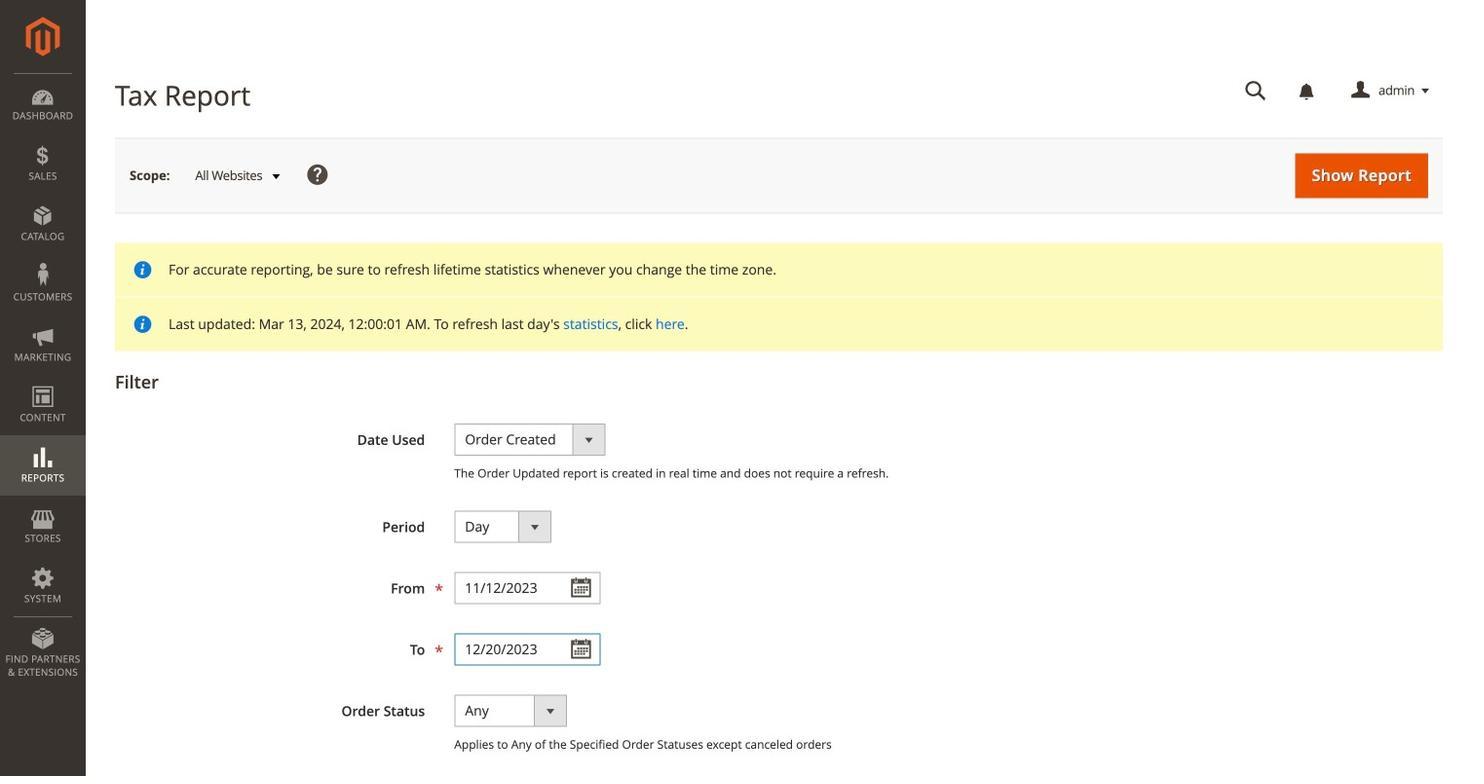 Task type: vqa. For each thing, say whether or not it's contained in the screenshot.
menu bar on the left
yes



Task type: locate. For each thing, give the bounding box(es) containing it.
None text field
[[1232, 74, 1281, 108], [455, 634, 601, 666], [1232, 74, 1281, 108], [455, 634, 601, 666]]

menu bar
[[0, 73, 86, 689]]

None text field
[[455, 573, 601, 605]]



Task type: describe. For each thing, give the bounding box(es) containing it.
magento admin panel image
[[26, 17, 60, 57]]



